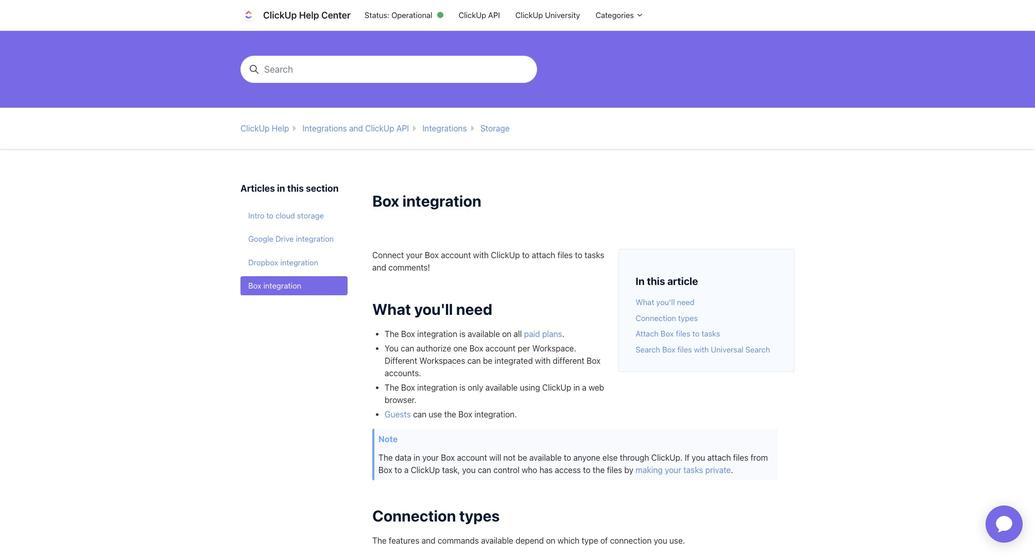 Task type: locate. For each thing, give the bounding box(es) containing it.
1 vertical spatial is
[[460, 383, 466, 392]]

the features and commands available depend on which type of connection you use.
[[373, 536, 686, 545]]

attach
[[532, 250, 556, 259], [708, 453, 732, 462]]

.
[[563, 329, 565, 338], [731, 465, 734, 475]]

be left integrated
[[483, 356, 493, 365]]

you'll
[[657, 297, 675, 307], [415, 300, 453, 318]]

connection types up "commands"
[[373, 506, 500, 525]]

1 horizontal spatial search
[[746, 345, 771, 354]]

on
[[503, 329, 512, 338], [546, 536, 556, 545]]

your down "clickup."
[[665, 465, 682, 475]]

the left the features
[[373, 536, 387, 545]]

0 horizontal spatial types
[[460, 506, 500, 525]]

a
[[583, 383, 587, 392], [405, 465, 409, 475]]

only
[[468, 383, 484, 392]]

0 vertical spatial box integration
[[373, 192, 482, 210]]

1 vertical spatial box integration
[[248, 281, 302, 290]]

0 vertical spatial is
[[460, 329, 466, 338]]

0 horizontal spatial the
[[445, 410, 457, 419]]

integrated
[[495, 356, 533, 365]]

what down the in
[[636, 297, 655, 307]]

attach inside the data in your box account will not be available to anyone else through clickup. if you attach files from box to a clickup task, you can control who has access to the files by
[[708, 453, 732, 462]]

0 horizontal spatial api
[[397, 124, 409, 133]]

the up you on the bottom left of the page
[[385, 329, 399, 338]]

application
[[974, 493, 1036, 555]]

available up has
[[530, 453, 562, 462]]

0 horizontal spatial you
[[462, 465, 476, 475]]

0 vertical spatial your
[[406, 250, 423, 259]]

0 vertical spatial be
[[483, 356, 493, 365]]

in
[[277, 183, 285, 194], [574, 383, 580, 392], [414, 453, 420, 462]]

a down data on the left of the page
[[405, 465, 409, 475]]

in inside the data in your box account will not be available to anyone else through clickup. if you attach files from box to a clickup task, you can control who has access to the files by
[[414, 453, 420, 462]]

0 horizontal spatial box integration
[[248, 281, 302, 290]]

1 horizontal spatial api
[[489, 10, 500, 20]]

the down else
[[593, 465, 605, 475]]

your up comments!
[[406, 250, 423, 259]]

types
[[679, 313, 698, 322], [460, 506, 500, 525]]

Search search field
[[241, 56, 538, 83]]

a left web
[[583, 383, 587, 392]]

you'll up "connection types" link
[[657, 297, 675, 307]]

what you'll need
[[636, 297, 695, 307], [373, 300, 493, 318]]

1 horizontal spatial with
[[535, 356, 551, 365]]

0 horizontal spatial what you'll need
[[373, 300, 493, 318]]

0 vertical spatial connection
[[636, 313, 677, 322]]

the left data on the left of the page
[[379, 453, 393, 462]]

web
[[589, 383, 605, 392]]

0 horizontal spatial with
[[473, 250, 489, 259]]

1 vertical spatial the
[[593, 465, 605, 475]]

1 horizontal spatial and
[[373, 263, 387, 272]]

search
[[636, 345, 661, 354], [746, 345, 771, 354]]

use
[[429, 410, 442, 419]]

the
[[385, 329, 399, 338], [385, 383, 399, 392], [379, 453, 393, 462], [373, 536, 387, 545]]

connection types down what you'll need link
[[636, 313, 698, 322]]

integration
[[403, 192, 482, 210], [296, 234, 334, 243], [281, 257, 319, 267], [264, 281, 302, 290], [418, 329, 458, 338], [418, 383, 458, 392]]

this right the in
[[647, 275, 666, 287]]

1 vertical spatial a
[[405, 465, 409, 475]]

help
[[299, 10, 319, 21], [272, 124, 289, 133]]

search down the attach
[[636, 345, 661, 354]]

0 horizontal spatial on
[[503, 329, 512, 338]]

to
[[267, 211, 274, 220], [523, 250, 530, 259], [575, 250, 583, 259], [693, 329, 700, 338], [564, 453, 572, 462], [395, 465, 402, 475], [583, 465, 591, 475]]

2 vertical spatial account
[[457, 453, 487, 462]]

is left only
[[460, 383, 466, 392]]

on left the which
[[546, 536, 556, 545]]

0 horizontal spatial in
[[277, 183, 285, 194]]

1 is from the top
[[460, 329, 466, 338]]

1 vertical spatial on
[[546, 536, 556, 545]]

1 vertical spatial in
[[574, 383, 580, 392]]

by
[[625, 465, 634, 475]]

be inside the data in your box account will not be available to anyone else through clickup. if you attach files from box to a clickup task, you can control who has access to the files by
[[518, 453, 528, 462]]

1 horizontal spatial be
[[518, 453, 528, 462]]

need up one
[[457, 300, 493, 318]]

account inside connect your box account with clickup to attach files to tasks and comments!
[[441, 250, 471, 259]]

using
[[520, 383, 540, 392]]

you left use. on the right of page
[[654, 536, 668, 545]]

you
[[692, 453, 706, 462], [462, 465, 476, 475], [654, 536, 668, 545]]

. inside the box integration is available on all paid plans . you can authorize one box account per workspace. different workspaces can be integrated with different box accounts. the box integration is only available using clickup in a web browser. guests can use the box integration.
[[563, 329, 565, 338]]

is
[[460, 329, 466, 338], [460, 383, 466, 392]]

can
[[401, 344, 415, 353], [468, 356, 481, 365], [413, 410, 427, 419], [478, 465, 492, 475]]

the right use
[[445, 410, 457, 419]]

workspaces
[[420, 356, 466, 365]]

workspace.
[[533, 344, 577, 353]]

1 vertical spatial connection
[[373, 506, 456, 525]]

1 integrations from the left
[[303, 124, 347, 133]]

0 horizontal spatial connection
[[373, 506, 456, 525]]

drive
[[276, 234, 294, 243]]

1 horizontal spatial in
[[414, 453, 420, 462]]

0 vertical spatial .
[[563, 329, 565, 338]]

0 horizontal spatial connection types
[[373, 506, 500, 525]]

with inside the box integration is available on all paid plans . you can authorize one box account per workspace. different workspaces can be integrated with different box accounts. the box integration is only available using clickup in a web browser. guests can use the box integration.
[[535, 356, 551, 365]]

types up attach box files to tasks
[[679, 313, 698, 322]]

2 vertical spatial you
[[654, 536, 668, 545]]

1 vertical spatial help
[[272, 124, 289, 133]]

0 horizontal spatial .
[[563, 329, 565, 338]]

1 vertical spatial account
[[486, 344, 516, 353]]

the for data
[[379, 453, 393, 462]]

1 horizontal spatial help
[[299, 10, 319, 21]]

help inside main content
[[272, 124, 289, 133]]

can down "will"
[[478, 465, 492, 475]]

in left web
[[574, 383, 580, 392]]

1 vertical spatial api
[[397, 124, 409, 133]]

0 vertical spatial api
[[489, 10, 500, 20]]

through
[[620, 453, 650, 462]]

1 horizontal spatial a
[[583, 383, 587, 392]]

main content
[[0, 31, 1036, 555]]

1 horizontal spatial the
[[593, 465, 605, 475]]

authorize
[[417, 344, 452, 353]]

1 horizontal spatial you
[[654, 536, 668, 545]]

2 vertical spatial in
[[414, 453, 420, 462]]

operational
[[392, 10, 433, 20]]

1 vertical spatial and
[[373, 263, 387, 272]]

what you'll need up "connection types" link
[[636, 297, 695, 307]]

a inside the data in your box account will not be available to anyone else through clickup. if you attach files from box to a clickup task, you can control who has access to the files by
[[405, 465, 409, 475]]

0 horizontal spatial be
[[483, 356, 493, 365]]

paid plans link
[[524, 329, 563, 338]]

0 vertical spatial types
[[679, 313, 698, 322]]

search right universal
[[746, 345, 771, 354]]

connection up the attach
[[636, 313, 677, 322]]

0 horizontal spatial search
[[636, 345, 661, 354]]

clickup api link
[[451, 6, 508, 25]]

plans
[[543, 329, 563, 338]]

2 vertical spatial your
[[665, 465, 682, 475]]

the
[[445, 410, 457, 419], [593, 465, 605, 475]]

guests
[[385, 410, 411, 419]]

making your tasks private .
[[636, 465, 734, 475]]

guests link
[[385, 410, 411, 419]]

attach
[[636, 329, 659, 338]]

1 vertical spatial tasks
[[702, 329, 721, 338]]

2 horizontal spatial with
[[695, 345, 709, 354]]

1 vertical spatial attach
[[708, 453, 732, 462]]

1 horizontal spatial on
[[546, 536, 556, 545]]

types up "commands"
[[460, 506, 500, 525]]

a inside the box integration is available on all paid plans . you can authorize one box account per workspace. different workspaces can be integrated with different box accounts. the box integration is only available using clickup in a web browser. guests can use the box integration.
[[583, 383, 587, 392]]

files
[[558, 250, 573, 259], [676, 329, 691, 338], [678, 345, 692, 354], [734, 453, 749, 462], [607, 465, 623, 475]]

None search field
[[237, 56, 542, 83]]

what up you on the bottom left of the page
[[373, 300, 411, 318]]

0 horizontal spatial help
[[272, 124, 289, 133]]

1 search from the left
[[636, 345, 661, 354]]

0 horizontal spatial integrations
[[303, 124, 347, 133]]

integrations and clickup api link
[[303, 124, 409, 133]]

articles
[[241, 183, 275, 194]]

2 integrations from the left
[[423, 124, 467, 133]]

0 vertical spatial this
[[287, 183, 304, 194]]

account inside the box integration is available on all paid plans . you can authorize one box account per workspace. different workspaces can be integrated with different box accounts. the box integration is only available using clickup in a web browser. guests can use the box integration.
[[486, 344, 516, 353]]

0 horizontal spatial this
[[287, 183, 304, 194]]

your inside the data in your box account will not be available to anyone else through clickup. if you attach files from box to a clickup task, you can control who has access to the files by
[[423, 453, 439, 462]]

0 vertical spatial on
[[503, 329, 512, 338]]

in inside the box integration is available on all paid plans . you can authorize one box account per workspace. different workspaces can be integrated with different box accounts. the box integration is only available using clickup in a web browser. guests can use the box integration.
[[574, 383, 580, 392]]

your inside connect your box account with clickup to attach files to tasks and comments!
[[406, 250, 423, 259]]

0 vertical spatial tasks
[[585, 250, 605, 259]]

2 vertical spatial with
[[535, 356, 551, 365]]

account inside the data in your box account will not be available to anyone else through clickup. if you attach files from box to a clickup task, you can control who has access to the files by
[[457, 453, 487, 462]]

box integration inside box integration link
[[248, 281, 302, 290]]

your right data on the left of the page
[[423, 453, 439, 462]]

2 horizontal spatial in
[[574, 383, 580, 392]]

anyone
[[574, 453, 601, 462]]

paid
[[524, 329, 540, 338]]

clickup
[[263, 10, 297, 21], [459, 10, 487, 20], [516, 10, 543, 20], [241, 124, 270, 133], [365, 124, 395, 133], [491, 250, 520, 259], [543, 383, 572, 392], [411, 465, 440, 475]]

clickup help center
[[263, 10, 351, 21]]

clickup help
[[241, 124, 289, 133]]

what you'll need up authorize
[[373, 300, 493, 318]]

has
[[540, 465, 553, 475]]

1 horizontal spatial attach
[[708, 453, 732, 462]]

google drive integration link
[[241, 229, 348, 248]]

available left "depend"
[[481, 536, 514, 545]]

all
[[514, 329, 522, 338]]

0 vertical spatial in
[[277, 183, 285, 194]]

1 vertical spatial be
[[518, 453, 528, 462]]

search box files with universal search
[[636, 345, 771, 354]]

private
[[706, 465, 731, 475]]

be right the not
[[518, 453, 528, 462]]

the inside the data in your box account will not be available to anyone else through clickup. if you attach files from box to a clickup task, you can control who has access to the files by
[[379, 453, 393, 462]]

connection
[[636, 313, 677, 322], [373, 506, 456, 525]]

who
[[522, 465, 538, 475]]

your for making
[[665, 465, 682, 475]]

1 horizontal spatial connection types
[[636, 313, 698, 322]]

dropbox integration
[[248, 257, 319, 267]]

you'll up authorize
[[415, 300, 453, 318]]

with inside connect your box account with clickup to attach files to tasks and comments!
[[473, 250, 489, 259]]

2 horizontal spatial and
[[422, 536, 436, 545]]

the inside the data in your box account will not be available to anyone else through clickup. if you attach files from box to a clickup task, you can control who has access to the files by
[[593, 465, 605, 475]]

api inside main content
[[397, 124, 409, 133]]

1 horizontal spatial you'll
[[657, 297, 675, 307]]

with
[[473, 250, 489, 259], [695, 345, 709, 354], [535, 356, 551, 365]]

1 horizontal spatial box integration
[[373, 192, 482, 210]]

is up one
[[460, 329, 466, 338]]

task,
[[442, 465, 460, 475]]

in right data on the left of the page
[[414, 453, 420, 462]]

making your tasks private link
[[636, 465, 731, 475]]

integrations
[[303, 124, 347, 133], [423, 124, 467, 133]]

categories
[[596, 10, 636, 20]]

files inside connect your box account with clickup to attach files to tasks and comments!
[[558, 250, 573, 259]]

2 vertical spatial and
[[422, 536, 436, 545]]

be inside the box integration is available on all paid plans . you can authorize one box account per workspace. different workspaces can be integrated with different box accounts. the box integration is only available using clickup in a web browser. guests can use the box integration.
[[483, 356, 493, 365]]

1 vertical spatial with
[[695, 345, 709, 354]]

2 search from the left
[[746, 345, 771, 354]]

you right task,
[[462, 465, 476, 475]]

connection up the features
[[373, 506, 456, 525]]

0 vertical spatial connection types
[[636, 313, 698, 322]]

1 vertical spatial this
[[647, 275, 666, 287]]

0 vertical spatial the
[[445, 410, 457, 419]]

1 vertical spatial your
[[423, 453, 439, 462]]

0 vertical spatial attach
[[532, 250, 556, 259]]

available left all
[[468, 329, 500, 338]]

on left all
[[503, 329, 512, 338]]

1 horizontal spatial this
[[647, 275, 666, 287]]

2 horizontal spatial you
[[692, 453, 706, 462]]

0 vertical spatial help
[[299, 10, 319, 21]]

need
[[677, 297, 695, 307], [457, 300, 493, 318]]

0 vertical spatial a
[[583, 383, 587, 392]]

0 vertical spatial with
[[473, 250, 489, 259]]

account
[[441, 250, 471, 259], [486, 344, 516, 353], [457, 453, 487, 462]]

and
[[349, 124, 363, 133], [373, 263, 387, 272], [422, 536, 436, 545]]

0 horizontal spatial a
[[405, 465, 409, 475]]

help for clickup help center
[[299, 10, 319, 21]]

depend
[[516, 536, 544, 545]]

integrations for integrations link
[[423, 124, 467, 133]]

1 vertical spatial you
[[462, 465, 476, 475]]

0 vertical spatial account
[[441, 250, 471, 259]]

you right if on the bottom
[[692, 453, 706, 462]]

intro to cloud storage link
[[241, 206, 348, 225]]

your
[[406, 250, 423, 259], [423, 453, 439, 462], [665, 465, 682, 475]]

1 horizontal spatial .
[[731, 465, 734, 475]]

this left section
[[287, 183, 304, 194]]

0 vertical spatial and
[[349, 124, 363, 133]]

your for connect
[[406, 250, 423, 259]]

in right articles
[[277, 183, 285, 194]]

1 horizontal spatial integrations
[[423, 124, 467, 133]]

available inside the data in your box account will not be available to anyone else through clickup. if you attach files from box to a clickup task, you can control who has access to the files by
[[530, 453, 562, 462]]

the up browser.
[[385, 383, 399, 392]]

1 vertical spatial .
[[731, 465, 734, 475]]

box
[[373, 192, 400, 210], [425, 250, 439, 259], [248, 281, 262, 290], [661, 329, 674, 338], [401, 329, 415, 338], [470, 344, 484, 353], [663, 345, 676, 354], [587, 356, 601, 365], [401, 383, 415, 392], [459, 410, 473, 419], [441, 453, 455, 462], [379, 465, 393, 475]]

the box integration is available on all paid plans . you can authorize one box account per workspace. different workspaces can be integrated with different box accounts. the box integration is only available using clickup in a web browser. guests can use the box integration.
[[385, 329, 605, 419]]

0 horizontal spatial attach
[[532, 250, 556, 259]]

need down the article on the right
[[677, 297, 695, 307]]



Task type: describe. For each thing, give the bounding box(es) containing it.
categories button
[[588, 6, 652, 25]]

0 horizontal spatial need
[[457, 300, 493, 318]]

0 horizontal spatial what
[[373, 300, 411, 318]]

clickup inside the data in your box account will not be available to anyone else through clickup. if you attach files from box to a clickup task, you can control who has access to the files by
[[411, 465, 440, 475]]

access
[[555, 465, 581, 475]]

intro
[[248, 211, 265, 220]]

you
[[385, 344, 399, 353]]

the inside the box integration is available on all paid plans . you can authorize one box account per workspace. different workspaces can be integrated with different box accounts. the box integration is only available using clickup in a web browser. guests can use the box integration.
[[445, 410, 457, 419]]

2 is from the top
[[460, 383, 466, 392]]

the data in your box account will not be available to anyone else through clickup. if you attach files from box to a clickup task, you can control who has access to the files by
[[379, 453, 769, 475]]

clickup api
[[459, 10, 500, 20]]

connect your box account with clickup to attach files to tasks and comments!
[[373, 250, 605, 272]]

clickup inside connect your box account with clickup to attach files to tasks and comments!
[[491, 250, 520, 259]]

0 horizontal spatial you'll
[[415, 300, 453, 318]]

storage
[[297, 211, 324, 220]]

commands
[[438, 536, 479, 545]]

clickup.
[[652, 453, 683, 462]]

google drive integration
[[248, 234, 334, 243]]

type
[[582, 536, 599, 545]]

attach box files to tasks
[[636, 329, 721, 338]]

1 horizontal spatial connection
[[636, 313, 677, 322]]

and inside connect your box account with clickup to attach files to tasks and comments!
[[373, 263, 387, 272]]

0 horizontal spatial and
[[349, 124, 363, 133]]

cloud
[[276, 211, 295, 220]]

browser.
[[385, 395, 417, 404]]

the for features
[[373, 536, 387, 545]]

data
[[395, 453, 412, 462]]

else
[[603, 453, 618, 462]]

connection
[[610, 536, 652, 545]]

different
[[553, 356, 585, 365]]

clickup help help center home page image
[[241, 7, 257, 23]]

will
[[490, 453, 502, 462]]

center
[[322, 10, 351, 21]]

in
[[636, 275, 645, 287]]

0 vertical spatial you
[[692, 453, 706, 462]]

storage link
[[481, 124, 510, 133]]

1 vertical spatial types
[[460, 506, 500, 525]]

from
[[751, 453, 769, 462]]

1 horizontal spatial types
[[679, 313, 698, 322]]

clickup inside the box integration is available on all paid plans . you can authorize one box account per workspace. different workspaces can be integrated with different box accounts. the box integration is only available using clickup in a web browser. guests can use the box integration.
[[543, 383, 572, 392]]

section
[[306, 183, 339, 194]]

clickup help center link
[[241, 7, 357, 23]]

the for box
[[385, 329, 399, 338]]

can up different
[[401, 344, 415, 353]]

google
[[248, 234, 274, 243]]

clickup university
[[516, 10, 581, 20]]

main content containing box integration
[[0, 31, 1036, 555]]

integrations link
[[423, 124, 467, 133]]

status:
[[365, 10, 390, 20]]

1 horizontal spatial what
[[636, 297, 655, 307]]

one
[[454, 344, 468, 353]]

accounts.
[[385, 368, 421, 378]]

of
[[601, 536, 608, 545]]

1 horizontal spatial what you'll need
[[636, 297, 695, 307]]

universal
[[711, 345, 744, 354]]

2 vertical spatial tasks
[[684, 465, 704, 475]]

attach box files to tasks link
[[636, 329, 721, 338]]

which
[[558, 536, 580, 545]]

on inside the box integration is available on all paid plans . you can authorize one box account per workspace. different workspaces can be integrated with different box accounts. the box integration is only available using clickup in a web browser. guests can use the box integration.
[[503, 329, 512, 338]]

can up only
[[468, 356, 481, 365]]

available right only
[[486, 383, 518, 392]]

1 vertical spatial connection types
[[373, 506, 500, 525]]

university
[[545, 10, 581, 20]]

attach inside connect your box account with clickup to attach files to tasks and comments!
[[532, 250, 556, 259]]

articles in this section
[[241, 183, 339, 194]]

if
[[685, 453, 690, 462]]

box integration link
[[241, 276, 348, 295]]

1 horizontal spatial need
[[677, 297, 695, 307]]

tasks inside connect your box account with clickup to attach files to tasks and comments!
[[585, 250, 605, 259]]

making
[[636, 465, 663, 475]]

per
[[518, 344, 531, 353]]

different
[[385, 356, 418, 365]]

integration.
[[475, 410, 517, 419]]

dropbox integration link
[[241, 253, 348, 272]]

box inside connect your box account with clickup to attach files to tasks and comments!
[[425, 250, 439, 259]]

control
[[494, 465, 520, 475]]

clickup university link
[[508, 6, 588, 25]]

connect
[[373, 250, 404, 259]]

help for clickup help
[[272, 124, 289, 133]]

api inside clickup api link
[[489, 10, 500, 20]]

comments!
[[389, 263, 430, 272]]

integrations and clickup api
[[303, 124, 409, 133]]

intro to cloud storage
[[248, 211, 324, 220]]

search box files with universal search link
[[636, 345, 771, 354]]

connection types link
[[636, 313, 698, 322]]

status: operational
[[365, 10, 433, 20]]

can left use
[[413, 410, 427, 419]]

dropbox
[[248, 257, 278, 267]]

use.
[[670, 536, 686, 545]]

can inside the data in your box account will not be available to anyone else through clickup. if you attach files from box to a clickup task, you can control who has access to the files by
[[478, 465, 492, 475]]

clickup help link
[[241, 124, 289, 133]]

not
[[504, 453, 516, 462]]

integrations for integrations and clickup api
[[303, 124, 347, 133]]

features
[[389, 536, 420, 545]]

article
[[668, 275, 699, 287]]

what you'll need link
[[636, 297, 695, 307]]

storage
[[481, 124, 510, 133]]

in this article
[[636, 275, 699, 287]]



Task type: vqa. For each thing, say whether or not it's contained in the screenshot.
box integration
yes



